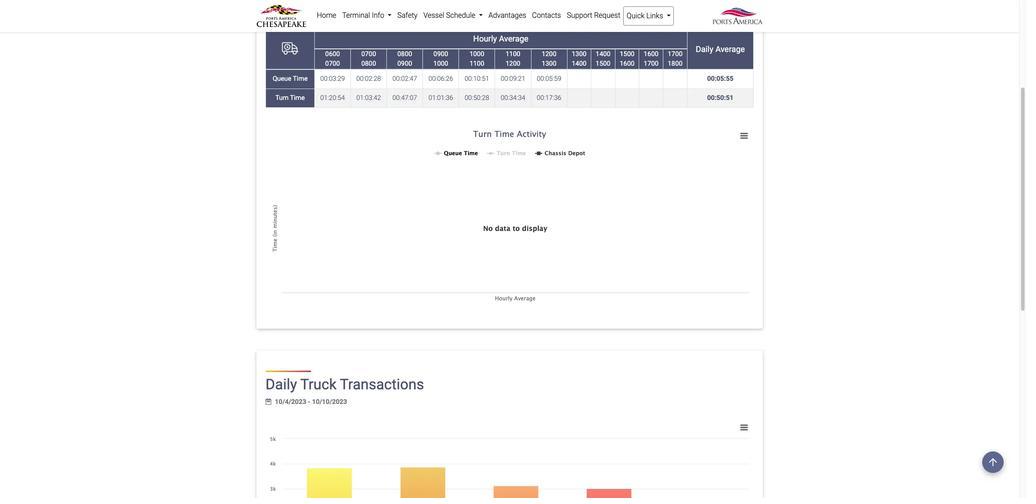 Task type: describe. For each thing, give the bounding box(es) containing it.
10/4/2023 - 10/10/2023
[[275, 398, 347, 406]]

1800
[[668, 60, 683, 68]]

1700 1800
[[668, 50, 683, 68]]

0 horizontal spatial 1300
[[542, 60, 557, 68]]

advantages
[[489, 11, 527, 20]]

0 horizontal spatial 0700
[[325, 60, 340, 68]]

1500 1600
[[620, 50, 635, 68]]

vessel schedule link
[[421, 6, 486, 25]]

1600 1700
[[644, 50, 659, 68]]

01:01:36
[[429, 94, 453, 102]]

go to top image
[[983, 452, 1004, 473]]

0 horizontal spatial 0900
[[398, 60, 412, 68]]

00:05:59
[[537, 75, 562, 83]]

terminal info
[[342, 11, 386, 20]]

contacts link
[[530, 6, 564, 25]]

info
[[372, 11, 385, 20]]

00:09:21
[[501, 75, 526, 83]]

1 horizontal spatial 1400
[[596, 50, 611, 58]]

truck
[[301, 376, 337, 393]]

1 horizontal spatial 1000
[[470, 50, 485, 58]]

calendar week image
[[266, 398, 271, 405]]

00:03:29
[[321, 75, 345, 83]]

00:47:07
[[393, 94, 417, 102]]

0 horizontal spatial 0800
[[362, 60, 376, 68]]

turn
[[276, 94, 289, 102]]

01:03:42
[[357, 94, 381, 102]]

00:05:55
[[708, 75, 734, 83]]

1 vertical spatial 1100
[[470, 60, 485, 68]]

transactions
[[340, 376, 424, 393]]

0 horizontal spatial average
[[499, 34, 529, 44]]

quick links link
[[624, 6, 674, 26]]

10/10/2023
[[312, 398, 347, 406]]

quick links
[[627, 11, 665, 20]]

01:20:54
[[321, 94, 345, 102]]

1 vertical spatial 1200
[[506, 60, 521, 68]]

0 horizontal spatial 1400
[[572, 60, 587, 68]]

0 vertical spatial 1200
[[542, 50, 557, 58]]

request
[[595, 11, 621, 20]]

0 vertical spatial 1700
[[668, 50, 683, 58]]

1200 1300
[[542, 50, 557, 68]]

00:34:34
[[501, 94, 526, 102]]

queue
[[273, 75, 292, 83]]

turn time
[[276, 94, 305, 102]]



Task type: vqa. For each thing, say whether or not it's contained in the screenshot.
Panamax
no



Task type: locate. For each thing, give the bounding box(es) containing it.
1600 right the 1400 1500
[[620, 60, 635, 68]]

1 horizontal spatial 0900
[[434, 50, 449, 58]]

1600
[[644, 50, 659, 58], [620, 60, 635, 68]]

1500 down hourly average daily average
[[596, 60, 611, 68]]

0 vertical spatial 1000
[[470, 50, 485, 58]]

1 vertical spatial 1600
[[620, 60, 635, 68]]

1400
[[596, 50, 611, 58], [572, 60, 587, 68]]

0900 up 00:06:26
[[434, 50, 449, 58]]

1 horizontal spatial 0800
[[398, 50, 412, 58]]

0700 down 0600
[[325, 60, 340, 68]]

advantages link
[[486, 6, 530, 25]]

average
[[499, 34, 529, 44], [716, 44, 746, 54]]

0700
[[362, 50, 376, 58], [325, 60, 340, 68]]

0 vertical spatial 1400
[[596, 50, 611, 58]]

safety link
[[395, 6, 421, 25]]

1400 left 1500 1600
[[596, 50, 611, 58]]

daily inside hourly average daily average
[[696, 44, 714, 54]]

1000
[[470, 50, 485, 58], [434, 60, 449, 68]]

1 vertical spatial 1400
[[572, 60, 587, 68]]

0 horizontal spatial daily
[[266, 376, 297, 393]]

1200 up 00:05:59
[[542, 50, 557, 58]]

0900 1000
[[434, 50, 449, 68]]

00:50:51
[[708, 94, 734, 102]]

1700 up 1800
[[668, 50, 683, 58]]

00:50:28
[[465, 94, 490, 102]]

0 vertical spatial 1500
[[620, 50, 635, 58]]

quick
[[627, 11, 645, 20]]

safety
[[398, 11, 418, 20]]

terminal info link
[[339, 6, 395, 25]]

links
[[647, 11, 664, 20]]

0800 0900
[[398, 50, 412, 68]]

0 vertical spatial time
[[293, 75, 308, 83]]

1 vertical spatial 0900
[[398, 60, 412, 68]]

0900 up 00:02:47
[[398, 60, 412, 68]]

1 vertical spatial 1500
[[596, 60, 611, 68]]

terminal
[[342, 11, 370, 20]]

1300 up 00:05:59
[[542, 60, 557, 68]]

1 horizontal spatial 1500
[[620, 50, 635, 58]]

1 vertical spatial time
[[290, 94, 305, 102]]

0 vertical spatial 0800
[[398, 50, 412, 58]]

1 horizontal spatial 1100
[[506, 50, 521, 58]]

hourly average daily average
[[474, 34, 746, 54]]

1 horizontal spatial 1300
[[572, 50, 587, 58]]

00:02:47
[[393, 75, 417, 83]]

1200 up the 00:09:21
[[506, 60, 521, 68]]

1100 up 00:10:51
[[470, 60, 485, 68]]

0 vertical spatial 1300
[[572, 50, 587, 58]]

average up 00:05:55
[[716, 44, 746, 54]]

0 horizontal spatial 1600
[[620, 60, 635, 68]]

hourly
[[474, 34, 497, 44]]

1700
[[668, 50, 683, 58], [644, 60, 659, 68]]

0700 up the 00:02:28
[[362, 50, 376, 58]]

1 vertical spatial 0800
[[362, 60, 376, 68]]

1500 right the 1400 1500
[[620, 50, 635, 58]]

00:10:51
[[465, 75, 490, 83]]

daily
[[696, 44, 714, 54], [266, 376, 297, 393]]

1 horizontal spatial 1600
[[644, 50, 659, 58]]

1400 1500
[[596, 50, 611, 68]]

1 vertical spatial 1300
[[542, 60, 557, 68]]

daily truck transactions
[[266, 376, 424, 393]]

1500
[[620, 50, 635, 58], [596, 60, 611, 68]]

time right turn
[[290, 94, 305, 102]]

time
[[293, 75, 308, 83], [290, 94, 305, 102]]

1600 right 1500 1600
[[644, 50, 659, 58]]

1300
[[572, 50, 587, 58], [542, 60, 557, 68]]

0800 up the 00:02:28
[[362, 60, 376, 68]]

time for turn time
[[290, 94, 305, 102]]

1 horizontal spatial daily
[[696, 44, 714, 54]]

0 horizontal spatial 1500
[[596, 60, 611, 68]]

1100 up the 00:09:21
[[506, 50, 521, 58]]

1100
[[506, 50, 521, 58], [470, 60, 485, 68]]

1700 left 1800
[[644, 60, 659, 68]]

0 vertical spatial 0700
[[362, 50, 376, 58]]

support request link
[[564, 6, 624, 25]]

1100 1200
[[506, 50, 521, 68]]

0600
[[325, 50, 340, 58]]

00:06:26
[[429, 75, 453, 83]]

support
[[567, 11, 593, 20]]

0 horizontal spatial 1200
[[506, 60, 521, 68]]

0800
[[398, 50, 412, 58], [362, 60, 376, 68]]

0700 0800
[[362, 50, 376, 68]]

0 vertical spatial 1100
[[506, 50, 521, 58]]

1300 left the 1400 1500
[[572, 50, 587, 58]]

1000 up 00:06:26
[[434, 60, 449, 68]]

contacts
[[533, 11, 561, 20]]

0 horizontal spatial 1700
[[644, 60, 659, 68]]

queue time
[[273, 75, 308, 83]]

00:17:36
[[537, 94, 562, 102]]

vessel
[[424, 11, 445, 20]]

time right queue
[[293, 75, 308, 83]]

0900
[[434, 50, 449, 58], [398, 60, 412, 68]]

0600 0700
[[325, 50, 340, 68]]

daily right '1700 1800'
[[696, 44, 714, 54]]

support request
[[567, 11, 621, 20]]

-
[[308, 398, 311, 406]]

1400 left the 1400 1500
[[572, 60, 587, 68]]

1200
[[542, 50, 557, 58], [506, 60, 521, 68]]

1 vertical spatial daily
[[266, 376, 297, 393]]

schedule
[[446, 11, 476, 20]]

1000 down the hourly
[[470, 50, 485, 58]]

0 horizontal spatial 1000
[[434, 60, 449, 68]]

1000 1100
[[470, 50, 485, 68]]

home link
[[314, 6, 339, 25]]

0 vertical spatial 0900
[[434, 50, 449, 58]]

vessel schedule
[[424, 11, 478, 20]]

1 horizontal spatial 0700
[[362, 50, 376, 58]]

average up 1100 1200
[[499, 34, 529, 44]]

0800 up 00:02:47
[[398, 50, 412, 58]]

1 vertical spatial 1000
[[434, 60, 449, 68]]

0 vertical spatial 1600
[[644, 50, 659, 58]]

1 vertical spatial 0700
[[325, 60, 340, 68]]

0 vertical spatial daily
[[696, 44, 714, 54]]

1 horizontal spatial 1200
[[542, 50, 557, 58]]

1 horizontal spatial 1700
[[668, 50, 683, 58]]

0 vertical spatial average
[[499, 34, 529, 44]]

00:02:28
[[357, 75, 381, 83]]

home
[[317, 11, 337, 20]]

time for queue time
[[293, 75, 308, 83]]

0 horizontal spatial 1100
[[470, 60, 485, 68]]

1 vertical spatial average
[[716, 44, 746, 54]]

1300 1400
[[572, 50, 587, 68]]

1 vertical spatial 1700
[[644, 60, 659, 68]]

daily up the 10/4/2023
[[266, 376, 297, 393]]

10/4/2023
[[275, 398, 306, 406]]

1 horizontal spatial average
[[716, 44, 746, 54]]



